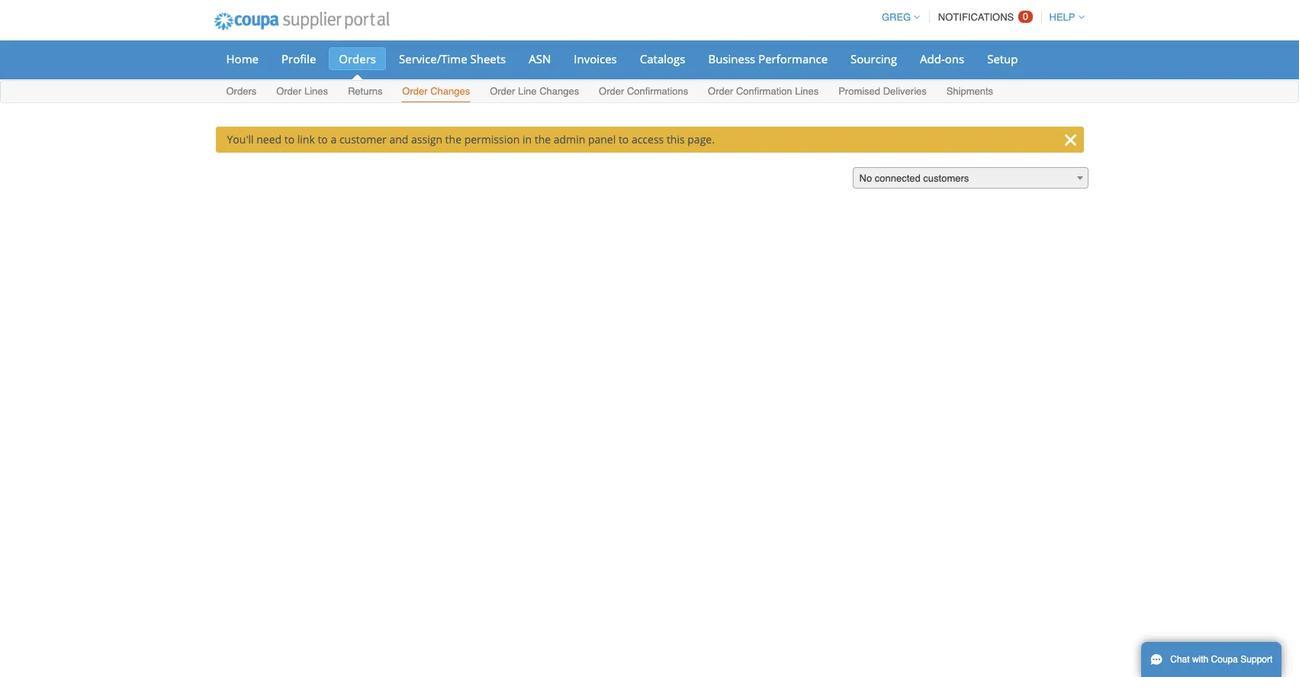 Task type: vqa. For each thing, say whether or not it's contained in the screenshot.
'Orders'
yes



Task type: describe. For each thing, give the bounding box(es) containing it.
business performance link
[[699, 47, 838, 70]]

sourcing link
[[841, 47, 908, 70]]

returns
[[348, 85, 383, 97]]

access
[[632, 132, 664, 147]]

a
[[331, 132, 337, 147]]

order for order confirmation lines
[[708, 85, 734, 97]]

in
[[523, 132, 532, 147]]

service/time
[[399, 51, 468, 66]]

0 horizontal spatial orders link
[[226, 82, 257, 102]]

with
[[1193, 654, 1209, 665]]

shipments
[[947, 85, 994, 97]]

invoices
[[574, 51, 617, 66]]

setup
[[988, 51, 1019, 66]]

you'll
[[227, 132, 254, 147]]

coupa
[[1212, 654, 1239, 665]]

add-ons link
[[911, 47, 975, 70]]

chat
[[1171, 654, 1191, 665]]

order for order line changes
[[490, 85, 516, 97]]

page.
[[688, 132, 715, 147]]

2 changes from the left
[[540, 85, 580, 97]]

order changes link
[[402, 82, 471, 102]]

1 lines from the left
[[305, 85, 328, 97]]

business
[[709, 51, 756, 66]]

notifications 0
[[939, 11, 1029, 23]]

order for order changes
[[403, 85, 428, 97]]

assign
[[411, 132, 443, 147]]

promised
[[839, 85, 881, 97]]

sourcing
[[851, 51, 898, 66]]

notifications
[[939, 11, 1015, 23]]

link
[[298, 132, 315, 147]]

panel
[[588, 132, 616, 147]]

2 to from the left
[[318, 132, 328, 147]]

0
[[1023, 11, 1029, 22]]

help
[[1050, 11, 1076, 23]]

coupa supplier portal image
[[203, 2, 400, 40]]

catalogs link
[[630, 47, 696, 70]]

returns link
[[347, 82, 384, 102]]

customer
[[340, 132, 387, 147]]

No connected customers text field
[[854, 168, 1088, 189]]

order changes
[[403, 85, 470, 97]]

chat with coupa support
[[1171, 654, 1274, 665]]

profile
[[282, 51, 316, 66]]

order for order lines
[[276, 85, 302, 97]]

order line changes
[[490, 85, 580, 97]]

need
[[257, 132, 282, 147]]

order lines link
[[276, 82, 329, 102]]

admin
[[554, 132, 586, 147]]

home link
[[216, 47, 269, 70]]



Task type: locate. For each thing, give the bounding box(es) containing it.
orders link up returns
[[329, 47, 386, 70]]

the
[[445, 132, 462, 147], [535, 132, 551, 147]]

permission
[[465, 132, 520, 147]]

changes right the line
[[540, 85, 580, 97]]

navigation containing notifications 0
[[876, 2, 1085, 32]]

line
[[518, 85, 537, 97]]

invoices link
[[564, 47, 627, 70]]

no
[[860, 173, 873, 184]]

catalogs
[[640, 51, 686, 66]]

greg
[[882, 11, 912, 23]]

to left a
[[318, 132, 328, 147]]

order down 'service/time'
[[403, 85, 428, 97]]

order down "profile" 'link'
[[276, 85, 302, 97]]

1 vertical spatial orders
[[226, 85, 257, 97]]

2 horizontal spatial to
[[619, 132, 629, 147]]

4 order from the left
[[599, 85, 625, 97]]

0 horizontal spatial to
[[285, 132, 295, 147]]

confirmations
[[627, 85, 689, 97]]

setup link
[[978, 47, 1029, 70]]

navigation
[[876, 2, 1085, 32]]

1 vertical spatial orders link
[[226, 82, 257, 102]]

order confirmation lines link
[[708, 82, 820, 102]]

promised deliveries
[[839, 85, 927, 97]]

asn
[[529, 51, 551, 66]]

add-
[[921, 51, 946, 66]]

performance
[[759, 51, 828, 66]]

lines
[[305, 85, 328, 97], [796, 85, 819, 97]]

orders up returns
[[339, 51, 376, 66]]

orders for rightmost orders link
[[339, 51, 376, 66]]

order inside 'link'
[[403, 85, 428, 97]]

1 horizontal spatial the
[[535, 132, 551, 147]]

orders
[[339, 51, 376, 66], [226, 85, 257, 97]]

this
[[667, 132, 685, 147]]

service/time sheets
[[399, 51, 506, 66]]

customers
[[924, 173, 970, 184]]

the right in
[[535, 132, 551, 147]]

the right assign at the top of page
[[445, 132, 462, 147]]

lines down performance
[[796, 85, 819, 97]]

deliveries
[[884, 85, 927, 97]]

No connected customers field
[[853, 167, 1089, 189]]

lines down "profile" 'link'
[[305, 85, 328, 97]]

to
[[285, 132, 295, 147], [318, 132, 328, 147], [619, 132, 629, 147]]

ons
[[946, 51, 965, 66]]

order confirmations
[[599, 85, 689, 97]]

1 horizontal spatial orders link
[[329, 47, 386, 70]]

orders link down home
[[226, 82, 257, 102]]

1 order from the left
[[276, 85, 302, 97]]

chat with coupa support button
[[1142, 642, 1283, 677]]

service/time sheets link
[[389, 47, 516, 70]]

add-ons
[[921, 51, 965, 66]]

order for order confirmations
[[599, 85, 625, 97]]

order confirmation lines
[[708, 85, 819, 97]]

0 vertical spatial orders
[[339, 51, 376, 66]]

2 order from the left
[[403, 85, 428, 97]]

changes
[[431, 85, 470, 97], [540, 85, 580, 97]]

sheets
[[471, 51, 506, 66]]

0 horizontal spatial orders
[[226, 85, 257, 97]]

order down business
[[708, 85, 734, 97]]

profile link
[[272, 47, 326, 70]]

2 the from the left
[[535, 132, 551, 147]]

0 horizontal spatial changes
[[431, 85, 470, 97]]

to left link
[[285, 132, 295, 147]]

1 horizontal spatial changes
[[540, 85, 580, 97]]

order left the line
[[490, 85, 516, 97]]

orders down home
[[226, 85, 257, 97]]

0 horizontal spatial lines
[[305, 85, 328, 97]]

changes inside 'link'
[[431, 85, 470, 97]]

1 to from the left
[[285, 132, 295, 147]]

home
[[226, 51, 259, 66]]

support
[[1241, 654, 1274, 665]]

0 vertical spatial orders link
[[329, 47, 386, 70]]

shipments link
[[946, 82, 995, 102]]

1 horizontal spatial orders
[[339, 51, 376, 66]]

confirmation
[[737, 85, 793, 97]]

2 lines from the left
[[796, 85, 819, 97]]

order confirmations link
[[599, 82, 689, 102]]

0 horizontal spatial the
[[445, 132, 462, 147]]

1 changes from the left
[[431, 85, 470, 97]]

1 the from the left
[[445, 132, 462, 147]]

asn link
[[519, 47, 561, 70]]

no connected customers
[[860, 173, 970, 184]]

greg link
[[876, 11, 921, 23]]

order down invoices link
[[599, 85, 625, 97]]

order line changes link
[[489, 82, 580, 102]]

you'll need to link to a customer and assign the permission in the admin panel to access this page.
[[227, 132, 715, 147]]

changes down service/time sheets
[[431, 85, 470, 97]]

3 order from the left
[[490, 85, 516, 97]]

help link
[[1043, 11, 1085, 23]]

to right panel
[[619, 132, 629, 147]]

orders link
[[329, 47, 386, 70], [226, 82, 257, 102]]

orders for the leftmost orders link
[[226, 85, 257, 97]]

business performance
[[709, 51, 828, 66]]

order
[[276, 85, 302, 97], [403, 85, 428, 97], [490, 85, 516, 97], [599, 85, 625, 97], [708, 85, 734, 97]]

3 to from the left
[[619, 132, 629, 147]]

and
[[390, 132, 409, 147]]

5 order from the left
[[708, 85, 734, 97]]

promised deliveries link
[[838, 82, 928, 102]]

connected
[[875, 173, 921, 184]]

1 horizontal spatial lines
[[796, 85, 819, 97]]

order lines
[[276, 85, 328, 97]]

1 horizontal spatial to
[[318, 132, 328, 147]]



